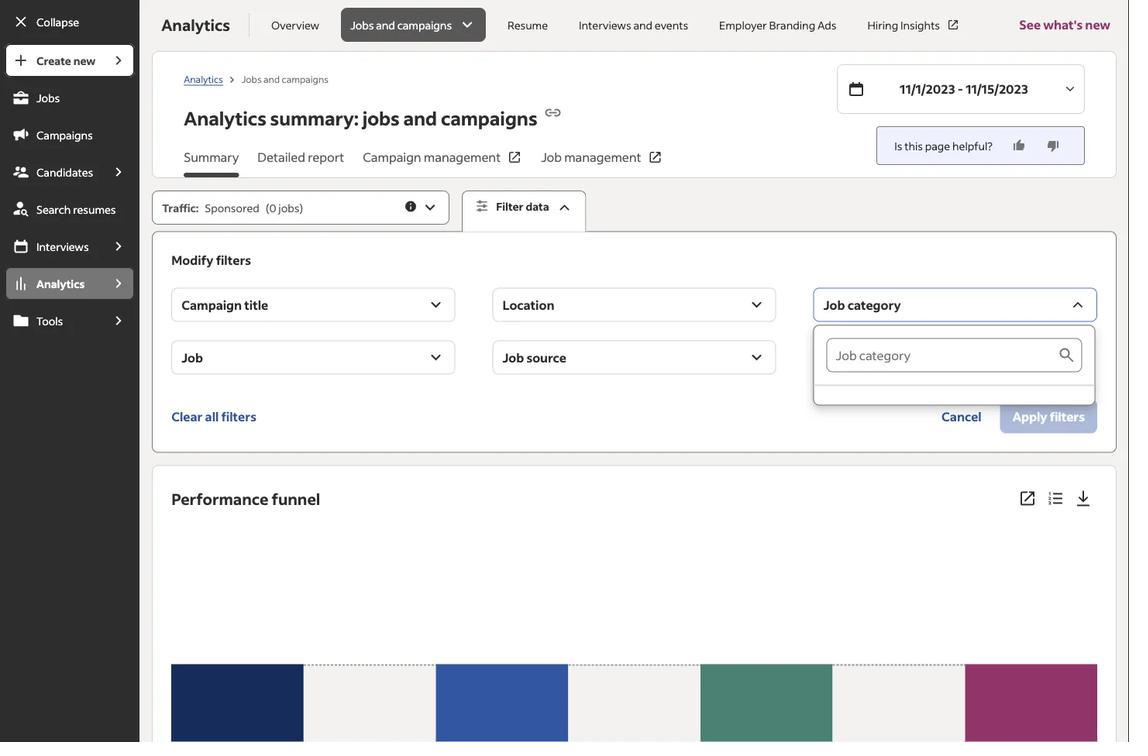 Task type: locate. For each thing, give the bounding box(es) containing it.
0 vertical spatial analytics link
[[184, 73, 223, 86]]

2 vertical spatial jobs
[[36, 91, 60, 105]]

is
[[895, 139, 903, 153]]

clear all filters
[[172, 409, 257, 425]]

1 horizontal spatial jobs and campaigns
[[351, 18, 452, 32]]

candidates
[[36, 165, 93, 179]]

employer branding ads link
[[710, 8, 846, 42]]

new right what's at the top right of page
[[1086, 17, 1111, 33]]

campaigns
[[398, 18, 452, 32], [282, 73, 329, 85], [441, 106, 538, 130]]

export as csv image
[[1075, 490, 1093, 508]]

1 horizontal spatial analytics link
[[184, 73, 223, 86]]

job left category
[[824, 297, 846, 313]]

1 vertical spatial filters
[[221, 409, 257, 425]]

create new link
[[5, 43, 103, 78]]

filters right all
[[221, 409, 257, 425]]

0 vertical spatial new
[[1086, 17, 1111, 33]]

clear all filters button
[[172, 400, 257, 434]]

analytics link
[[184, 73, 223, 86], [5, 267, 103, 301]]

apply completion rate image
[[833, 525, 966, 743], [833, 665, 966, 743]]

1 vertical spatial jobs
[[279, 201, 300, 215]]

1 horizontal spatial management
[[565, 149, 642, 165]]

and
[[376, 18, 395, 32], [634, 18, 653, 32], [264, 73, 280, 85], [404, 106, 437, 130]]

analytics
[[161, 15, 230, 35], [184, 73, 223, 85], [184, 106, 267, 130], [36, 277, 85, 291]]

2 vertical spatial campaigns
[[441, 106, 538, 130]]

menu bar
[[0, 43, 140, 743]]

new inside button
[[1086, 17, 1111, 33]]

interviews and events link
[[570, 8, 698, 42]]

job source button
[[493, 341, 777, 375]]

job
[[541, 149, 562, 165], [824, 297, 846, 313], [182, 350, 203, 366], [503, 350, 524, 366]]

job for job
[[182, 350, 203, 366]]

campaign left title
[[182, 297, 242, 313]]

0
[[269, 201, 277, 215]]

new right 'create'
[[73, 54, 96, 67]]

0 horizontal spatial management
[[424, 149, 501, 165]]

1 horizontal spatial new
[[1086, 17, 1111, 33]]

0 vertical spatial jobs
[[363, 106, 400, 130]]

0 vertical spatial campaign
[[363, 149, 422, 165]]

menu bar containing create new
[[0, 43, 140, 743]]

job for job source
[[503, 350, 524, 366]]

11/1/2023
[[900, 81, 956, 97]]

2 apply completion rate image from the top
[[833, 665, 966, 743]]

0 vertical spatial interviews
[[579, 18, 632, 32]]

location
[[503, 297, 555, 313]]

performance funnel
[[172, 489, 321, 509]]

this filters data based on the type of traffic a job received, not the sponsored status of the job itself. some jobs may receive both sponsored and organic traffic. combined view shows all traffic. image
[[404, 200, 418, 214]]

1 horizontal spatial interviews
[[579, 18, 632, 32]]

jobs up campaign management
[[363, 106, 400, 130]]

job management link
[[541, 148, 663, 178]]

campaign for campaign title
[[182, 297, 242, 313]]

0 horizontal spatial interviews
[[36, 240, 89, 254]]

campaigns link
[[5, 118, 135, 152]]

clear
[[172, 409, 203, 425]]

helpful?
[[953, 139, 993, 153]]

this
[[905, 139, 924, 153]]

campaigns inside button
[[398, 18, 452, 32]]

employer branding ads
[[720, 18, 837, 32]]

what's
[[1044, 17, 1083, 33]]

filters right modify
[[216, 252, 251, 268]]

interviews down search resumes link
[[36, 240, 89, 254]]

job up clear
[[182, 350, 203, 366]]

0 vertical spatial campaigns
[[398, 18, 452, 32]]

1 horizontal spatial jobs
[[242, 73, 262, 85]]

interviews left events
[[579, 18, 632, 32]]

interviews for interviews
[[36, 240, 89, 254]]

events
[[655, 18, 689, 32]]

0 vertical spatial jobs and campaigns
[[351, 18, 452, 32]]

campaign inside dropdown button
[[182, 297, 242, 313]]

2 apply start rate image from the top
[[569, 665, 701, 743]]

2 horizontal spatial jobs
[[351, 18, 374, 32]]

job management
[[541, 149, 642, 165]]

table view image
[[1047, 490, 1065, 508]]

traffic: sponsored ( 0 jobs )
[[162, 201, 303, 215]]

search resumes
[[36, 202, 116, 216]]

overview link
[[262, 8, 329, 42]]

1 horizontal spatial campaign
[[363, 149, 422, 165]]

jobs and campaigns inside jobs and campaigns button
[[351, 18, 452, 32]]

apply start rate image
[[569, 525, 701, 743], [569, 665, 701, 743]]

campaign
[[363, 149, 422, 165], [182, 297, 242, 313]]

1 apply start rate image from the top
[[569, 525, 701, 743]]

campaign title button
[[172, 288, 456, 322]]

collapse
[[36, 15, 79, 29]]

show shareable url image
[[544, 104, 563, 122]]

11/15/2023
[[966, 81, 1029, 97]]

interviews
[[579, 18, 632, 32], [36, 240, 89, 254]]

0 horizontal spatial analytics link
[[5, 267, 103, 301]]

detailed report
[[258, 149, 344, 165]]

is this page helpful?
[[895, 139, 993, 153]]

modify
[[172, 252, 214, 268]]

jobs right the 0
[[279, 201, 300, 215]]

interviews inside menu bar
[[36, 240, 89, 254]]

0 horizontal spatial campaign
[[182, 297, 242, 313]]

summary
[[184, 149, 239, 165]]

-
[[958, 81, 964, 97]]

1 vertical spatial campaign
[[182, 297, 242, 313]]

1 vertical spatial interviews
[[36, 240, 89, 254]]

analytics inside menu bar
[[36, 277, 85, 291]]

1 management from the left
[[424, 149, 501, 165]]

summary link
[[184, 148, 239, 178]]

campaigns
[[36, 128, 93, 142]]

funnel
[[272, 489, 321, 509]]

resume
[[508, 18, 548, 32]]

category
[[848, 297, 902, 313]]

1 vertical spatial jobs and campaigns
[[242, 73, 329, 85]]

job category list box
[[815, 326, 1096, 405]]

insights
[[901, 18, 941, 32]]

overview
[[271, 18, 320, 32]]

click through rate image
[[304, 525, 436, 743], [304, 665, 436, 743]]

0 horizontal spatial jobs
[[279, 201, 300, 215]]

apply starts image
[[701, 525, 833, 743]]

1 vertical spatial jobs
[[242, 73, 262, 85]]

filters
[[216, 252, 251, 268], [221, 409, 257, 425]]

management
[[424, 149, 501, 165], [565, 149, 642, 165]]

2 click through rate image from the top
[[304, 665, 436, 743]]

job down show shareable url image
[[541, 149, 562, 165]]

0 horizontal spatial jobs
[[36, 91, 60, 105]]

candidates link
[[5, 155, 103, 189]]

job inside dropdown button
[[182, 350, 203, 366]]

jobs and campaigns
[[351, 18, 452, 32], [242, 73, 329, 85]]

report
[[308, 149, 344, 165]]

management for campaign management
[[424, 149, 501, 165]]

job source
[[503, 350, 567, 366]]

new
[[1086, 17, 1111, 33], [73, 54, 96, 67]]

0 vertical spatial jobs
[[351, 18, 374, 32]]

2 management from the left
[[565, 149, 642, 165]]

1 vertical spatial analytics link
[[5, 267, 103, 301]]

campaign down analytics summary: jobs and campaigns
[[363, 149, 422, 165]]

1 vertical spatial new
[[73, 54, 96, 67]]

jobs
[[363, 106, 400, 130], [279, 201, 300, 215]]

11/1/2023 - 11/15/2023
[[900, 81, 1029, 97]]

job left 'source'
[[503, 350, 524, 366]]

branding
[[770, 18, 816, 32]]

search resumes link
[[5, 192, 135, 226]]



Task type: vqa. For each thing, say whether or not it's contained in the screenshot.
Summary link
yes



Task type: describe. For each thing, give the bounding box(es) containing it.
source
[[527, 350, 567, 366]]

ads
[[818, 18, 837, 32]]

performance
[[172, 489, 269, 509]]

sponsored
[[205, 201, 260, 215]]

detailed report link
[[258, 148, 344, 178]]

this page is helpful image
[[1012, 138, 1027, 154]]

and inside button
[[376, 18, 395, 32]]

create
[[36, 54, 71, 67]]

cancel button
[[930, 400, 995, 434]]

hiring insights link
[[859, 8, 970, 42]]

collapse button
[[5, 5, 135, 39]]

campaign management
[[363, 149, 501, 165]]

interviews link
[[5, 230, 103, 264]]

modify filters
[[172, 252, 251, 268]]

job for job category
[[824, 297, 846, 313]]

job category button
[[814, 288, 1098, 322]]

see
[[1020, 17, 1041, 33]]

filter data
[[496, 200, 550, 214]]

0 horizontal spatial new
[[73, 54, 96, 67]]

this page is not helpful image
[[1046, 138, 1062, 154]]

see what's new button
[[1020, 0, 1111, 51]]

Job category field
[[827, 339, 1058, 373]]

title
[[244, 297, 268, 313]]

all
[[205, 409, 219, 425]]

hiring
[[868, 18, 899, 32]]

(
[[266, 201, 269, 215]]

applies image
[[966, 525, 1098, 743]]

jobs and campaigns button
[[341, 8, 486, 42]]

interviews for interviews and events
[[579, 18, 632, 32]]

filter data button
[[462, 191, 587, 232]]

filters inside button
[[221, 409, 257, 425]]

management for job management
[[565, 149, 642, 165]]

jobs link
[[5, 81, 135, 115]]

job category
[[824, 297, 902, 313]]

job for job management
[[541, 149, 562, 165]]

campaign title
[[182, 297, 268, 313]]

see what's new
[[1020, 17, 1111, 33]]

search
[[36, 202, 71, 216]]

page
[[926, 139, 951, 153]]

tools link
[[5, 304, 103, 338]]

0 horizontal spatial jobs and campaigns
[[242, 73, 329, 85]]

job button
[[172, 341, 456, 375]]

data
[[526, 200, 550, 214]]

campaign for campaign management
[[363, 149, 422, 165]]

1 vertical spatial campaigns
[[282, 73, 329, 85]]

resumes
[[73, 202, 116, 216]]

clicks image
[[436, 525, 569, 743]]

jobs inside button
[[351, 18, 374, 32]]

tools
[[36, 314, 63, 328]]

1 horizontal spatial jobs
[[363, 106, 400, 130]]

jobs inside menu bar
[[36, 91, 60, 105]]

impressions image
[[172, 525, 304, 743]]

)
[[300, 201, 303, 215]]

1 click through rate image from the top
[[304, 525, 436, 743]]

filter
[[496, 200, 524, 214]]

resume link
[[499, 8, 558, 42]]

cancel
[[942, 409, 982, 425]]

1 apply completion rate image from the top
[[833, 525, 966, 743]]

hiring insights
[[868, 18, 941, 32]]

view detailed report image
[[1019, 490, 1038, 508]]

detailed
[[258, 149, 306, 165]]

employer
[[720, 18, 767, 32]]

analytics summary: jobs and campaigns
[[184, 106, 538, 130]]

traffic:
[[162, 201, 199, 215]]

0 vertical spatial filters
[[216, 252, 251, 268]]

summary:
[[270, 106, 359, 130]]

interviews and events
[[579, 18, 689, 32]]

create new
[[36, 54, 96, 67]]

location button
[[493, 288, 777, 322]]

campaign management link
[[363, 148, 523, 178]]



